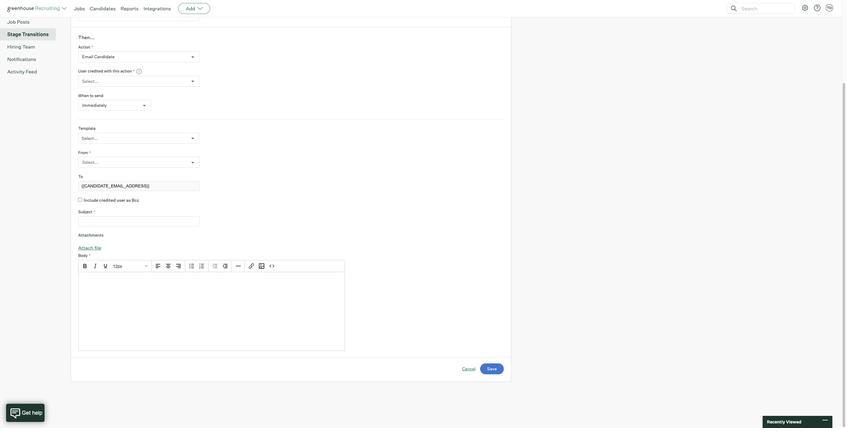Task type: vqa. For each thing, say whether or not it's contained in the screenshot.
'end' corresponding to End year
no



Task type: locate. For each thing, give the bounding box(es) containing it.
stage transitions link
[[7, 31, 53, 38]]

2 toolbar from the left
[[185, 260, 209, 272]]

when to send
[[78, 93, 104, 98]]

credited left with
[[88, 69, 103, 73]]

hiring team
[[7, 44, 35, 50]]

add button
[[178, 3, 210, 14]]

stage for stage
[[78, 3, 89, 8]]

1 horizontal spatial stage
[[78, 3, 89, 8]]

to
[[90, 93, 94, 98]]

0 vertical spatial select...
[[82, 79, 99, 84]]

1 vertical spatial credited
[[99, 198, 116, 203]]

1 vertical spatial select...
[[82, 136, 98, 141]]

bcc
[[132, 198, 139, 203]]

stage for stage transitions
[[7, 31, 21, 37]]

team
[[22, 44, 35, 50]]

Search text field
[[741, 4, 790, 13]]

hiring team link
[[7, 43, 53, 50]]

select... down template
[[82, 136, 98, 141]]

stage transitions
[[7, 31, 49, 37]]

None text field
[[78, 181, 200, 191]]

candidates
[[90, 5, 116, 12]]

attach
[[78, 245, 94, 251]]

job inside job kickoff link
[[7, 6, 16, 12]]

job for job kickoff
[[7, 6, 16, 12]]

3 toolbar from the left
[[209, 260, 232, 272]]

1 vertical spatial stage
[[7, 31, 21, 37]]

immediately
[[82, 103, 107, 108]]

0 vertical spatial credited
[[88, 69, 103, 73]]

None text field
[[78, 216, 200, 226]]

jobs
[[74, 5, 85, 12]]

credited left user
[[99, 198, 116, 203]]

viewed
[[787, 419, 802, 425]]

cancel
[[463, 366, 476, 371]]

reports
[[121, 5, 139, 12]]

feed
[[26, 68, 37, 75]]

candidates link
[[90, 5, 116, 12]]

user
[[78, 69, 87, 73]]

then...
[[78, 34, 95, 40]]

toolbar
[[152, 260, 185, 272], [185, 260, 209, 272], [209, 260, 232, 272], [245, 260, 279, 272]]

job inside job posts 'link'
[[7, 19, 16, 25]]

stage
[[78, 3, 89, 8], [7, 31, 21, 37]]

select... down the from
[[82, 160, 99, 165]]

action
[[121, 69, 132, 73]]

0 horizontal spatial stage
[[7, 31, 21, 37]]

1 vertical spatial job
[[7, 19, 16, 25]]

configure image
[[802, 4, 810, 12]]

notifications link
[[7, 55, 53, 63]]

include credited user as bcc
[[84, 198, 139, 203]]

job left 'kickoff'
[[7, 6, 16, 12]]

credited
[[88, 69, 103, 73], [99, 198, 116, 203]]

0 vertical spatial stage
[[78, 3, 89, 8]]

select... down the user
[[82, 79, 99, 84]]

file
[[95, 245, 101, 251]]

select...
[[82, 79, 99, 84], [82, 136, 98, 141], [82, 160, 99, 165]]

integrations link
[[144, 5, 171, 12]]

body
[[78, 253, 88, 258]]

to
[[78, 174, 83, 179]]

job
[[7, 6, 16, 12], [7, 19, 16, 25]]

notifications
[[7, 56, 36, 62]]

kickoff
[[17, 6, 33, 12]]

attach file
[[78, 245, 101, 251]]

stage left candidates link
[[78, 3, 89, 8]]

save
[[488, 366, 497, 371]]

0 vertical spatial job
[[7, 6, 16, 12]]

activity feed link
[[7, 68, 53, 75]]

the candidate's activity feed will log that this user triggered the action, even if the email is sent from a global email address. element
[[135, 68, 142, 75]]

td
[[828, 6, 833, 10]]

stage up the hiring
[[7, 31, 21, 37]]

job left posts on the left top
[[7, 19, 16, 25]]

1 toolbar from the left
[[152, 260, 185, 272]]

1 job from the top
[[7, 6, 16, 12]]

action
[[78, 45, 90, 49]]

2 job from the top
[[7, 19, 16, 25]]

with
[[104, 69, 112, 73]]

from
[[78, 150, 88, 155]]



Task type: describe. For each thing, give the bounding box(es) containing it.
greenhouse recruiting image
[[7, 5, 62, 12]]

job posts link
[[7, 18, 53, 25]]

as
[[126, 198, 131, 203]]

12px toolbar
[[79, 260, 152, 272]]

attach file link
[[78, 245, 101, 251]]

transitions
[[22, 31, 49, 37]]

recently viewed
[[768, 419, 802, 425]]

credited for user
[[88, 69, 103, 73]]

add
[[186, 5, 195, 12]]

job kickoff link
[[7, 6, 53, 13]]

email candidate
[[82, 54, 115, 59]]

include
[[84, 198, 98, 203]]

recently
[[768, 419, 786, 425]]

job posts
[[7, 19, 30, 25]]

job kickoff
[[7, 6, 33, 12]]

when
[[78, 93, 89, 98]]

credited for include
[[99, 198, 116, 203]]

save button
[[481, 364, 504, 374]]

td button
[[825, 3, 835, 13]]

user credited with this action
[[78, 69, 132, 73]]

integrations
[[144, 5, 171, 12]]

activity feed
[[7, 68, 37, 75]]

12px
[[113, 264, 122, 269]]

user
[[117, 198, 125, 203]]

2 vertical spatial select...
[[82, 160, 99, 165]]

send
[[94, 93, 104, 98]]

td button
[[827, 4, 834, 12]]

hiring
[[7, 44, 21, 50]]

posts
[[17, 19, 30, 25]]

subject
[[78, 210, 92, 214]]

email
[[82, 54, 93, 59]]

attachments
[[78, 233, 104, 238]]

12px button
[[111, 261, 150, 271]]

job for job posts
[[7, 19, 16, 25]]

the candidate's activity feed will log that this user triggered the action, even if the email is sent from a global email address. image
[[136, 69, 142, 75]]

reports link
[[121, 5, 139, 12]]

this
[[113, 69, 120, 73]]

cancel link
[[463, 366, 476, 372]]

candidate
[[94, 54, 115, 59]]

activity
[[7, 68, 25, 75]]

Include credited user as Bcc checkbox
[[78, 198, 82, 202]]

jobs link
[[74, 5, 85, 12]]

template
[[78, 126, 96, 131]]

4 toolbar from the left
[[245, 260, 279, 272]]

12px group
[[79, 260, 345, 272]]



